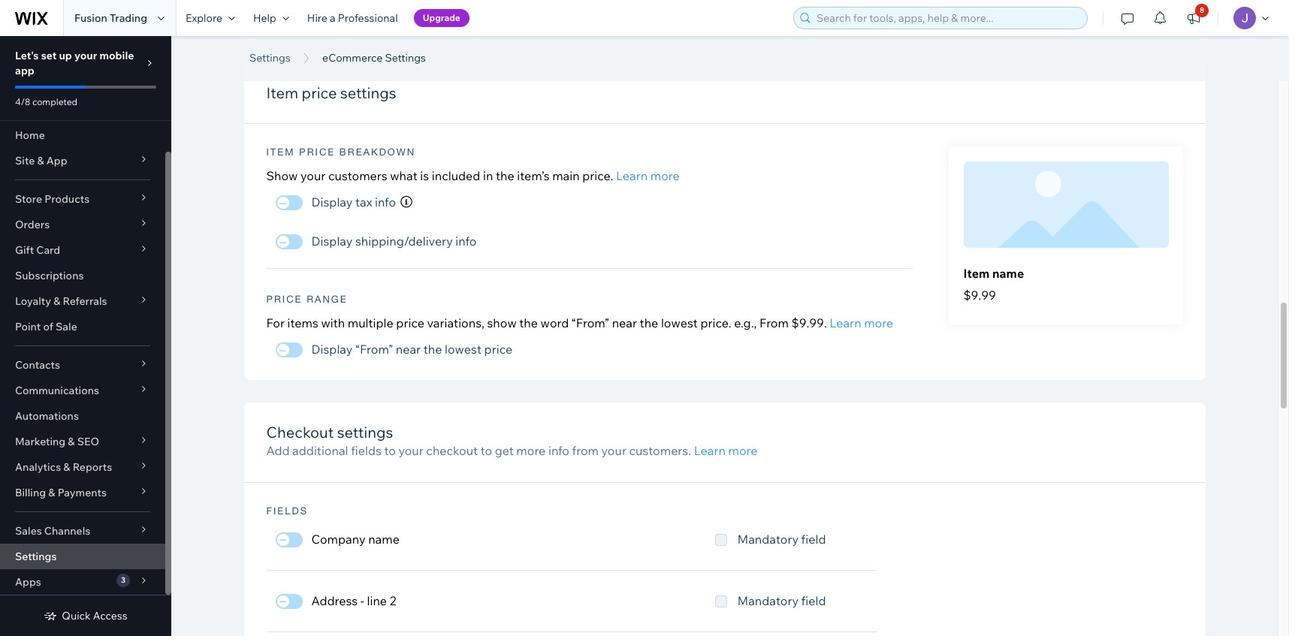 Task type: describe. For each thing, give the bounding box(es) containing it.
0 horizontal spatial "from"
[[355, 342, 393, 357]]

marketing & seo
[[15, 435, 99, 449]]

range
[[307, 294, 348, 305]]

item for item price settings
[[266, 84, 298, 102]]

communications
[[15, 384, 99, 398]]

loyalty & referrals button
[[0, 289, 165, 314]]

ecommerce down the hire a professional at the top of the page
[[322, 51, 383, 65]]

home link
[[0, 123, 165, 148]]

customers.
[[629, 444, 692, 459]]

reports
[[73, 461, 112, 474]]

site & app
[[15, 154, 67, 168]]

breakdown
[[340, 147, 416, 158]]

show
[[487, 316, 517, 331]]

2 horizontal spatial price
[[484, 342, 513, 357]]

1 vertical spatial price
[[266, 294, 303, 305]]

display "from" near the lowest price
[[312, 342, 513, 357]]

field for address - line 2
[[802, 594, 826, 609]]

your right show
[[301, 168, 326, 184]]

subscriptions link
[[0, 263, 165, 289]]

is
[[420, 168, 429, 184]]

access
[[93, 610, 128, 623]]

hire
[[307, 11, 328, 25]]

for items with multiple price variations, show the word "from" near the lowest price. e.g., from $9.99. learn more
[[266, 316, 894, 331]]

settings inside checkout settings add additional fields to your checkout to get more info from your customers. learn more
[[337, 423, 393, 442]]

2
[[390, 594, 396, 609]]

marketing
[[15, 435, 66, 449]]

point of sale
[[15, 320, 77, 334]]

orders button
[[0, 212, 165, 237]]

0 vertical spatial lowest
[[661, 316, 698, 331]]

main
[[553, 168, 580, 184]]

orders
[[15, 218, 50, 231]]

sales
[[15, 525, 42, 538]]

item name $9.99
[[964, 266, 1025, 303]]

$9.99.
[[792, 316, 827, 331]]

show
[[266, 168, 298, 184]]

line
[[367, 594, 387, 609]]

quick access
[[62, 610, 128, 623]]

upgrade button
[[414, 9, 470, 27]]

hire a professional
[[307, 11, 398, 25]]

1 vertical spatial lowest
[[445, 342, 482, 357]]

& for billing
[[48, 486, 55, 500]]

referrals
[[63, 295, 107, 308]]

3
[[121, 576, 126, 585]]

with
[[321, 316, 345, 331]]

gift
[[15, 244, 34, 257]]

info tooltip image
[[401, 196, 413, 208]]

2 horizontal spatial learn
[[830, 316, 862, 331]]

up
[[59, 49, 72, 62]]

show your customers what is included in the item's main price. learn more
[[266, 168, 680, 184]]

analytics & reports button
[[0, 455, 165, 480]]

analytics
[[15, 461, 61, 474]]

automations
[[15, 410, 79, 423]]

quick access button
[[44, 610, 128, 623]]

display for display "from" near the lowest price
[[312, 342, 353, 357]]

site
[[15, 154, 35, 168]]

1 horizontal spatial price.
[[701, 316, 732, 331]]

item price breakdown
[[266, 147, 416, 158]]

for
[[266, 316, 285, 331]]

channels
[[44, 525, 90, 538]]

help button
[[244, 0, 298, 36]]

sale
[[56, 320, 77, 334]]

display for display shipping/delivery info
[[312, 234, 353, 249]]

1 horizontal spatial near
[[612, 316, 637, 331]]

let's set up your mobile app
[[15, 49, 134, 77]]

display tax info
[[312, 195, 396, 210]]

of
[[43, 320, 53, 334]]

name for item name $9.99
[[993, 266, 1025, 281]]

& for analytics
[[63, 461, 70, 474]]

payments
[[58, 486, 107, 500]]

0 horizontal spatial price.
[[583, 168, 614, 184]]

mandatory field for company name
[[738, 532, 826, 547]]

item price settings
[[266, 84, 397, 102]]

point of sale link
[[0, 314, 165, 340]]

address
[[312, 594, 358, 609]]

billing
[[15, 486, 46, 500]]

word
[[541, 316, 569, 331]]

your inside let's set up your mobile app
[[74, 49, 97, 62]]

contacts button
[[0, 352, 165, 378]]

0 horizontal spatial near
[[396, 342, 421, 357]]

info inside checkout settings add additional fields to your checkout to get more info from your customers. learn more
[[549, 444, 570, 459]]

additional
[[292, 444, 348, 459]]

& for site
[[37, 154, 44, 168]]

checkout
[[426, 444, 478, 459]]

trading
[[110, 11, 147, 25]]

multiple
[[348, 316, 394, 331]]

0 vertical spatial "from"
[[572, 316, 610, 331]]

info for display shipping/delivery info
[[456, 234, 477, 249]]

learn more link for price range
[[830, 316, 894, 331]]

8
[[1200, 5, 1205, 15]]

variations,
[[427, 316, 485, 331]]

item's
[[517, 168, 550, 184]]

company
[[312, 532, 366, 547]]

in
[[483, 168, 493, 184]]

name for company name
[[368, 532, 400, 547]]

0 horizontal spatial settings link
[[0, 544, 165, 570]]

e.g.,
[[734, 316, 757, 331]]

8 button
[[1178, 0, 1211, 36]]

sales channels button
[[0, 519, 165, 544]]

quick
[[62, 610, 91, 623]]

0 vertical spatial price
[[299, 147, 335, 158]]

item inside item name $9.99
[[964, 266, 990, 281]]

subscriptions
[[15, 269, 84, 283]]

store products button
[[0, 186, 165, 212]]

ecommerce down a
[[250, 32, 406, 66]]

from
[[760, 316, 789, 331]]

company name
[[312, 532, 400, 547]]

item for item price breakdown
[[266, 147, 295, 158]]

-
[[361, 594, 364, 609]]

a
[[330, 11, 336, 25]]

fields
[[351, 444, 382, 459]]



Task type: locate. For each thing, give the bounding box(es) containing it.
card
[[36, 244, 60, 257]]

settings link down channels
[[0, 544, 165, 570]]

info for display tax info
[[375, 195, 396, 210]]

2 vertical spatial item
[[964, 266, 990, 281]]

apps
[[15, 576, 41, 589]]

1 vertical spatial near
[[396, 342, 421, 357]]

lowest down variations,
[[445, 342, 482, 357]]

0 horizontal spatial name
[[368, 532, 400, 547]]

your right up
[[74, 49, 97, 62]]

get
[[495, 444, 514, 459]]

0 horizontal spatial learn more link
[[616, 168, 680, 184]]

included
[[432, 168, 481, 184]]

1 mandatory from the top
[[738, 532, 799, 547]]

0 vertical spatial display
[[312, 195, 353, 210]]

app
[[15, 64, 34, 77]]

0 vertical spatial item
[[266, 84, 298, 102]]

set
[[41, 49, 57, 62]]

1 to from the left
[[384, 444, 396, 459]]

& right 'site'
[[37, 154, 44, 168]]

0 horizontal spatial lowest
[[445, 342, 482, 357]]

0 vertical spatial field
[[802, 532, 826, 547]]

1 display from the top
[[312, 195, 353, 210]]

field
[[802, 532, 826, 547], [802, 594, 826, 609]]

field for company name
[[802, 532, 826, 547]]

info left info tooltip image
[[375, 195, 396, 210]]

info right the shipping/delivery
[[456, 234, 477, 249]]

mandatory for company name
[[738, 532, 799, 547]]

1 vertical spatial "from"
[[355, 342, 393, 357]]

1 mandatory field from the top
[[738, 532, 826, 547]]

display down with
[[312, 342, 353, 357]]

0 vertical spatial price
[[302, 84, 337, 102]]

& inside analytics & reports 'popup button'
[[63, 461, 70, 474]]

0 horizontal spatial info
[[375, 195, 396, 210]]

1 horizontal spatial to
[[481, 444, 492, 459]]

professional
[[338, 11, 398, 25]]

explore
[[186, 11, 222, 25]]

"from"
[[572, 316, 610, 331], [355, 342, 393, 357]]

2 horizontal spatial learn more link
[[830, 316, 894, 331]]

& inside the billing & payments dropdown button
[[48, 486, 55, 500]]

to
[[384, 444, 396, 459], [481, 444, 492, 459]]

0 vertical spatial price.
[[583, 168, 614, 184]]

& left seo
[[68, 435, 75, 449]]

0 horizontal spatial learn
[[616, 168, 648, 184]]

shipping/delivery
[[355, 234, 453, 249]]

1 vertical spatial settings link
[[0, 544, 165, 570]]

& inside marketing & seo dropdown button
[[68, 435, 75, 449]]

0 vertical spatial settings link
[[242, 50, 298, 65]]

1 vertical spatial settings
[[337, 423, 393, 442]]

sales channels
[[15, 525, 90, 538]]

display
[[312, 195, 353, 210], [312, 234, 353, 249], [312, 342, 353, 357]]

0 vertical spatial name
[[993, 266, 1025, 281]]

lowest left e.g.,
[[661, 316, 698, 331]]

1 vertical spatial price.
[[701, 316, 732, 331]]

1 horizontal spatial info
[[456, 234, 477, 249]]

mandatory field
[[738, 532, 826, 547], [738, 594, 826, 609]]

2 vertical spatial price
[[484, 342, 513, 357]]

2 display from the top
[[312, 234, 353, 249]]

loyalty & referrals
[[15, 295, 107, 308]]

mandatory for address - line 2
[[738, 594, 799, 609]]

1 horizontal spatial price
[[396, 316, 425, 331]]

2 field from the top
[[802, 594, 826, 609]]

&
[[37, 154, 44, 168], [53, 295, 60, 308], [68, 435, 75, 449], [63, 461, 70, 474], [48, 486, 55, 500]]

1 horizontal spatial learn more link
[[694, 444, 758, 459]]

to right fields
[[384, 444, 396, 459]]

add
[[266, 444, 290, 459]]

2 vertical spatial learn
[[694, 444, 726, 459]]

1 horizontal spatial "from"
[[572, 316, 610, 331]]

learn right $9.99.
[[830, 316, 862, 331]]

completed
[[32, 96, 78, 107]]

price down show
[[484, 342, 513, 357]]

1 field from the top
[[802, 532, 826, 547]]

name inside item name $9.99
[[993, 266, 1025, 281]]

1 vertical spatial price
[[396, 316, 425, 331]]

customers
[[328, 168, 388, 184]]

"from" right word
[[572, 316, 610, 331]]

your
[[74, 49, 97, 62], [301, 168, 326, 184], [399, 444, 424, 459], [602, 444, 627, 459]]

2 vertical spatial learn more link
[[694, 444, 758, 459]]

2 to from the left
[[481, 444, 492, 459]]

price up for
[[266, 294, 303, 305]]

0 vertical spatial near
[[612, 316, 637, 331]]

point
[[15, 320, 41, 334]]

contacts
[[15, 358, 60, 372]]

more
[[651, 168, 680, 184], [864, 316, 894, 331], [517, 444, 546, 459], [729, 444, 758, 459]]

& left reports on the left bottom of the page
[[63, 461, 70, 474]]

Search for tools, apps, help & more... field
[[812, 8, 1083, 29]]

ecommerce
[[250, 32, 406, 66], [322, 51, 383, 65]]

& inside loyalty & referrals dropdown button
[[53, 295, 60, 308]]

0 horizontal spatial price
[[302, 84, 337, 102]]

0 vertical spatial mandatory
[[738, 532, 799, 547]]

price. right main
[[583, 168, 614, 184]]

fields
[[266, 506, 308, 517]]

1 vertical spatial mandatory
[[738, 594, 799, 609]]

lowest
[[661, 316, 698, 331], [445, 342, 482, 357]]

display left tax
[[312, 195, 353, 210]]

1 vertical spatial display
[[312, 234, 353, 249]]

0 vertical spatial learn more link
[[616, 168, 680, 184]]

gift card button
[[0, 237, 165, 263]]

1 vertical spatial info
[[456, 234, 477, 249]]

1 vertical spatial mandatory field
[[738, 594, 826, 609]]

2 mandatory field from the top
[[738, 594, 826, 609]]

billing & payments button
[[0, 480, 165, 506]]

settings link down help button
[[242, 50, 298, 65]]

1 vertical spatial learn more link
[[830, 316, 894, 331]]

display shipping/delivery info
[[312, 234, 477, 249]]

to left get
[[481, 444, 492, 459]]

learn
[[616, 168, 648, 184], [830, 316, 862, 331], [694, 444, 726, 459]]

price up display "from" near the lowest price
[[396, 316, 425, 331]]

& for loyalty
[[53, 295, 60, 308]]

upgrade
[[423, 12, 461, 23]]

settings link
[[242, 50, 298, 65], [0, 544, 165, 570]]

1 horizontal spatial name
[[993, 266, 1025, 281]]

store
[[15, 192, 42, 206]]

mobile
[[100, 49, 134, 62]]

2 vertical spatial info
[[549, 444, 570, 459]]

4/8 completed
[[15, 96, 78, 107]]

ecommerce settings
[[250, 32, 521, 66], [322, 51, 426, 65]]

display for display tax info
[[312, 195, 353, 210]]

from
[[572, 444, 599, 459]]

learn inside checkout settings add additional fields to your checkout to get more info from your customers. learn more
[[694, 444, 726, 459]]

1 vertical spatial learn
[[830, 316, 862, 331]]

1 vertical spatial item
[[266, 147, 295, 158]]

2 vertical spatial display
[[312, 342, 353, 357]]

0 vertical spatial learn
[[616, 168, 648, 184]]

automations link
[[0, 404, 165, 429]]

settings up fields
[[337, 423, 393, 442]]

gift card
[[15, 244, 60, 257]]

name right company
[[368, 532, 400, 547]]

checkout
[[266, 423, 334, 442]]

learn right customers.
[[694, 444, 726, 459]]

price. left e.g.,
[[701, 316, 732, 331]]

help
[[253, 11, 276, 25]]

learn more link for checkout settings
[[694, 444, 758, 459]]

1 horizontal spatial settings link
[[242, 50, 298, 65]]

2 mandatory from the top
[[738, 594, 799, 609]]

1 horizontal spatial lowest
[[661, 316, 698, 331]]

1 vertical spatial name
[[368, 532, 400, 547]]

address - line 2
[[312, 594, 396, 609]]

home
[[15, 129, 45, 142]]

price up the customers
[[299, 147, 335, 158]]

learn right main
[[616, 168, 648, 184]]

settings inside sidebar element
[[15, 550, 57, 564]]

name up $9.99
[[993, 266, 1025, 281]]

price range
[[266, 294, 348, 305]]

settings up breakdown
[[340, 84, 397, 102]]

& right loyalty
[[53, 295, 60, 308]]

0 vertical spatial info
[[375, 195, 396, 210]]

& for marketing
[[68, 435, 75, 449]]

app
[[46, 154, 67, 168]]

$9.99
[[964, 288, 996, 303]]

analytics & reports
[[15, 461, 112, 474]]

learn more link for item price breakdown
[[616, 168, 680, 184]]

billing & payments
[[15, 486, 107, 500]]

0 horizontal spatial to
[[384, 444, 396, 459]]

store products
[[15, 192, 90, 206]]

info left from
[[549, 444, 570, 459]]

price.
[[583, 168, 614, 184], [701, 316, 732, 331]]

3 display from the top
[[312, 342, 353, 357]]

0 vertical spatial settings
[[340, 84, 397, 102]]

0 vertical spatial mandatory field
[[738, 532, 826, 547]]

items
[[288, 316, 319, 331]]

1 horizontal spatial learn
[[694, 444, 726, 459]]

1 vertical spatial field
[[802, 594, 826, 609]]

& right billing
[[48, 486, 55, 500]]

& inside site & app popup button
[[37, 154, 44, 168]]

sidebar element
[[0, 36, 171, 637]]

2 horizontal spatial info
[[549, 444, 570, 459]]

price up item price breakdown
[[302, 84, 337, 102]]

products
[[44, 192, 90, 206]]

mandatory field for address - line 2
[[738, 594, 826, 609]]

display down display tax info
[[312, 234, 353, 249]]

site & app button
[[0, 148, 165, 174]]

the
[[496, 168, 515, 184], [520, 316, 538, 331], [640, 316, 659, 331], [424, 342, 442, 357]]

your right from
[[602, 444, 627, 459]]

name
[[993, 266, 1025, 281], [368, 532, 400, 547]]

"from" down multiple at the left of page
[[355, 342, 393, 357]]

hire a professional link
[[298, 0, 407, 36]]

checkout settings add additional fields to your checkout to get more info from your customers. learn more
[[266, 423, 758, 459]]

your left checkout
[[399, 444, 424, 459]]



Task type: vqa. For each thing, say whether or not it's contained in the screenshot.
'Search...' field on the right top
no



